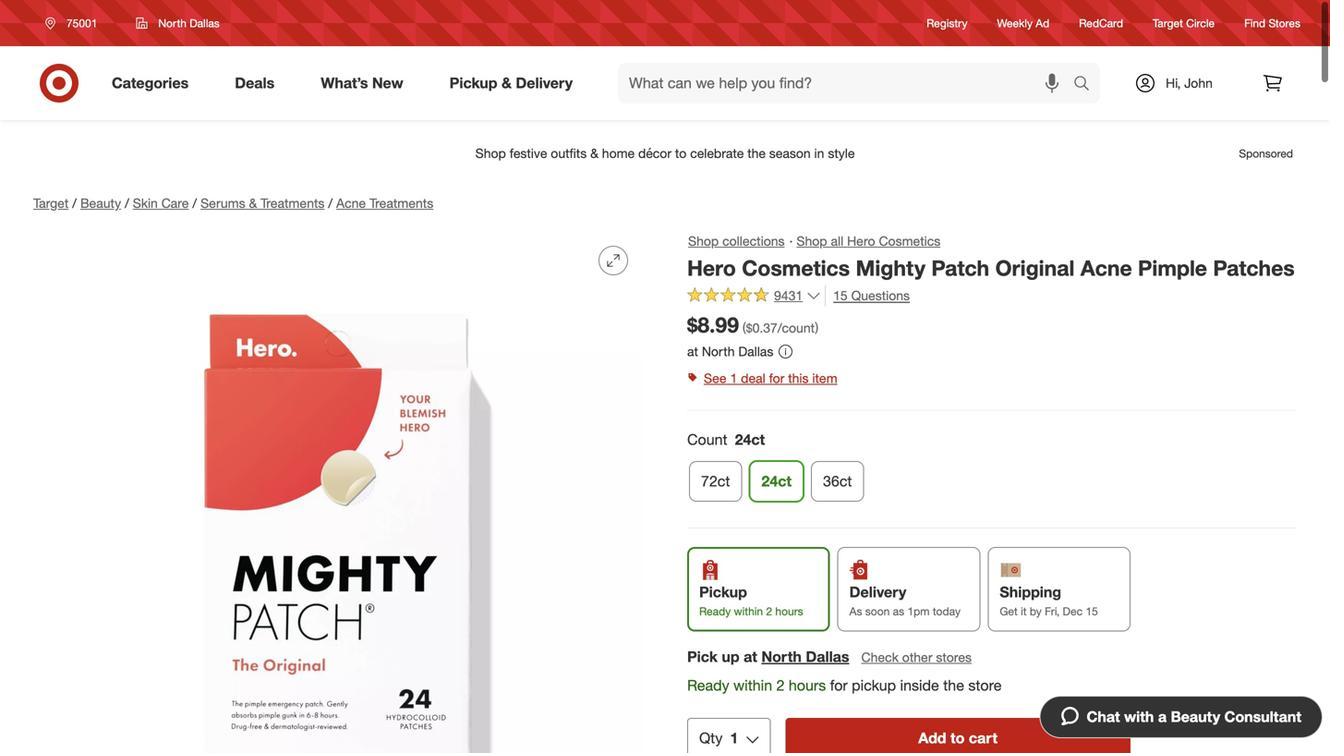 Task type: locate. For each thing, give the bounding box(es) containing it.
what's
[[321, 74, 368, 92]]

1 vertical spatial hero
[[688, 255, 736, 281]]

1 horizontal spatial pickup
[[700, 583, 748, 601]]

dallas
[[190, 16, 220, 30], [739, 343, 774, 359], [806, 648, 850, 666]]

for
[[770, 370, 785, 386], [831, 676, 848, 694]]

1 horizontal spatial 15
[[1086, 605, 1099, 618]]

36ct
[[824, 472, 853, 490]]

find stores link
[[1245, 15, 1301, 31]]

1 1 from the top
[[731, 370, 738, 386]]

shop inside button
[[689, 233, 719, 249]]

0 vertical spatial ready
[[700, 605, 731, 618]]

north inside dropdown button
[[158, 16, 187, 30]]

1 within from the top
[[734, 605, 763, 618]]

original
[[996, 255, 1075, 281]]

target left circle
[[1153, 16, 1184, 30]]

today
[[933, 605, 961, 618]]

)
[[815, 320, 819, 336]]

1 vertical spatial 24ct
[[762, 472, 792, 490]]

pickup right new
[[450, 74, 498, 92]]

hours down north dallas button
[[789, 676, 826, 694]]

within up up
[[734, 605, 763, 618]]

2 shop from the left
[[797, 233, 828, 249]]

0 vertical spatial 24ct
[[735, 430, 765, 449]]

0 horizontal spatial acne
[[336, 195, 366, 211]]

this
[[789, 370, 809, 386]]

1 horizontal spatial beauty
[[1171, 708, 1221, 726]]

1 vertical spatial for
[[831, 676, 848, 694]]

1 horizontal spatial for
[[831, 676, 848, 694]]

group
[[686, 429, 1298, 509]]

skin care link
[[133, 195, 189, 211]]

1 horizontal spatial delivery
[[850, 583, 907, 601]]

hero right all
[[848, 233, 876, 249]]

72ct
[[701, 472, 731, 490]]

for left this
[[770, 370, 785, 386]]

delivery
[[516, 74, 573, 92], [850, 583, 907, 601]]

15 questions link
[[825, 285, 910, 306]]

at right up
[[744, 648, 758, 666]]

0 vertical spatial for
[[770, 370, 785, 386]]

what's new link
[[305, 63, 427, 104]]

1 for see
[[731, 370, 738, 386]]

0 vertical spatial within
[[734, 605, 763, 618]]

1 for qty
[[730, 729, 739, 747]]

categories link
[[96, 63, 212, 104]]

target link
[[33, 195, 69, 211]]

ready within 2 hours for pickup inside the store
[[688, 676, 1002, 694]]

dallas up the 'ready within 2 hours for pickup inside the store'
[[806, 648, 850, 666]]

$8.99
[[688, 312, 739, 338]]

0 horizontal spatial delivery
[[516, 74, 573, 92]]

pickup inside pickup & delivery link
[[450, 74, 498, 92]]

cosmetics up "9431"
[[742, 255, 850, 281]]

pickup inside pickup ready within 2 hours
[[700, 583, 748, 601]]

0 horizontal spatial beauty
[[80, 195, 121, 211]]

ready
[[700, 605, 731, 618], [688, 676, 730, 694]]

shop for shop collections
[[689, 233, 719, 249]]

15 left questions at the right of the page
[[834, 288, 848, 304]]

0 vertical spatial 2
[[767, 605, 773, 618]]

1
[[731, 370, 738, 386], [730, 729, 739, 747]]

shipping
[[1000, 583, 1062, 601]]

pimple
[[1139, 255, 1208, 281]]

0 horizontal spatial 2
[[767, 605, 773, 618]]

pick up at north dallas
[[688, 648, 850, 666]]

at
[[688, 343, 699, 359], [744, 648, 758, 666]]

/ left acne treatments link
[[328, 195, 333, 211]]

shop collections
[[689, 233, 785, 249]]

beauty right a
[[1171, 708, 1221, 726]]

0 horizontal spatial north
[[158, 16, 187, 30]]

0 vertical spatial 15
[[834, 288, 848, 304]]

24ct right count
[[735, 430, 765, 449]]

1 vertical spatial &
[[249, 195, 257, 211]]

hours inside pickup ready within 2 hours
[[776, 605, 804, 618]]

for left pickup
[[831, 676, 848, 694]]

0 vertical spatial beauty
[[80, 195, 121, 211]]

group containing count
[[686, 429, 1298, 509]]

/ left skin
[[125, 195, 129, 211]]

1 horizontal spatial acne
[[1081, 255, 1133, 281]]

2
[[767, 605, 773, 618], [777, 676, 785, 694]]

target / beauty / skin care / serums & treatments / acne treatments
[[33, 195, 434, 211]]

2 up pick up at north dallas at the bottom of the page
[[767, 605, 773, 618]]

/ right care at the left of the page
[[193, 195, 197, 211]]

pickup
[[852, 676, 897, 694]]

shop left 'collections'
[[689, 233, 719, 249]]

pickup up up
[[700, 583, 748, 601]]

1 right see
[[731, 370, 738, 386]]

0 vertical spatial hero
[[848, 233, 876, 249]]

target
[[1153, 16, 1184, 30], [33, 195, 69, 211]]

pickup & delivery link
[[434, 63, 596, 104]]

1 vertical spatial 1
[[730, 729, 739, 747]]

at north dallas
[[688, 343, 774, 359]]

15 inside shipping get it by fri, dec 15
[[1086, 605, 1099, 618]]

acne right serums & treatments link
[[336, 195, 366, 211]]

pickup ready within 2 hours
[[700, 583, 804, 618]]

delivery as soon as 1pm today
[[850, 583, 961, 618]]

hours up north dallas button
[[776, 605, 804, 618]]

2 / from the left
[[125, 195, 129, 211]]

1 vertical spatial north
[[702, 343, 735, 359]]

/
[[72, 195, 77, 211], [125, 195, 129, 211], [193, 195, 197, 211], [328, 195, 333, 211]]

0 horizontal spatial cosmetics
[[742, 255, 850, 281]]

north up see
[[702, 343, 735, 359]]

1 horizontal spatial treatments
[[370, 195, 434, 211]]

as
[[850, 605, 863, 618]]

/ right target link
[[72, 195, 77, 211]]

target left beauty link at the left top of page
[[33, 195, 69, 211]]

1 horizontal spatial hero
[[848, 233, 876, 249]]

1 horizontal spatial &
[[502, 74, 512, 92]]

by
[[1030, 605, 1042, 618]]

1 vertical spatial beauty
[[1171, 708, 1221, 726]]

shop for shop all hero cosmetics
[[797, 233, 828, 249]]

fri,
[[1045, 605, 1060, 618]]

within down pick up at north dallas at the bottom of the page
[[734, 676, 773, 694]]

north up categories link
[[158, 16, 187, 30]]

0 vertical spatial 1
[[731, 370, 738, 386]]

1 horizontal spatial target
[[1153, 16, 1184, 30]]

0 vertical spatial at
[[688, 343, 699, 359]]

acne left "pimple"
[[1081, 255, 1133, 281]]

patches
[[1214, 255, 1296, 281]]

1 vertical spatial 2
[[777, 676, 785, 694]]

qty
[[700, 729, 723, 747]]

redcard
[[1080, 16, 1124, 30]]

0 horizontal spatial at
[[688, 343, 699, 359]]

consultant
[[1225, 708, 1302, 726]]

hero cosmetics mighty patch original acne pimple patches, 1 of 15 image
[[33, 231, 643, 753]]

target circle
[[1153, 16, 1215, 30]]

acne treatments link
[[336, 195, 434, 211]]

0 vertical spatial pickup
[[450, 74, 498, 92]]

a
[[1159, 708, 1167, 726]]

2 horizontal spatial dallas
[[806, 648, 850, 666]]

pickup for &
[[450, 74, 498, 92]]

1 vertical spatial at
[[744, 648, 758, 666]]

1 shop from the left
[[689, 233, 719, 249]]

dallas up categories link
[[190, 16, 220, 30]]

mighty
[[856, 255, 926, 281]]

beauty left skin
[[80, 195, 121, 211]]

add
[[919, 729, 947, 747]]

2 within from the top
[[734, 676, 773, 694]]

chat
[[1087, 708, 1121, 726]]

1 vertical spatial hours
[[789, 676, 826, 694]]

0 horizontal spatial dallas
[[190, 16, 220, 30]]

1 horizontal spatial shop
[[797, 233, 828, 249]]

weekly
[[998, 16, 1033, 30]]

other
[[903, 649, 933, 665]]

0 horizontal spatial for
[[770, 370, 785, 386]]

1 horizontal spatial north
[[702, 343, 735, 359]]

24ct right 72ct
[[762, 472, 792, 490]]

0 horizontal spatial target
[[33, 195, 69, 211]]

advertisement region
[[18, 131, 1312, 176]]

0 vertical spatial acne
[[336, 195, 366, 211]]

new
[[372, 74, 404, 92]]

0 horizontal spatial &
[[249, 195, 257, 211]]

24ct link
[[750, 461, 804, 502]]

0 vertical spatial cosmetics
[[879, 233, 941, 249]]

dallas down $0.37
[[739, 343, 774, 359]]

0 vertical spatial north
[[158, 16, 187, 30]]

cosmetics up the mighty
[[879, 233, 941, 249]]

ready down pick
[[688, 676, 730, 694]]

0 vertical spatial hours
[[776, 605, 804, 618]]

1 vertical spatial delivery
[[850, 583, 907, 601]]

to
[[951, 729, 965, 747]]

hero
[[848, 233, 876, 249], [688, 255, 736, 281]]

0 vertical spatial dallas
[[190, 16, 220, 30]]

hours
[[776, 605, 804, 618], [789, 676, 826, 694]]

/count
[[778, 320, 815, 336]]

north dallas button
[[762, 646, 850, 667]]

collections
[[723, 233, 785, 249]]

pickup for ready
[[700, 583, 748, 601]]

north right up
[[762, 648, 802, 666]]

ready up pick
[[700, 605, 731, 618]]

2 inside pickup ready within 2 hours
[[767, 605, 773, 618]]

north
[[158, 16, 187, 30], [702, 343, 735, 359], [762, 648, 802, 666]]

0 horizontal spatial pickup
[[450, 74, 498, 92]]

1 vertical spatial within
[[734, 676, 773, 694]]

0 vertical spatial target
[[1153, 16, 1184, 30]]

1 vertical spatial ready
[[688, 676, 730, 694]]

1 right qty
[[730, 729, 739, 747]]

hero down 'shop collections' button
[[688, 255, 736, 281]]

shop left all
[[797, 233, 828, 249]]

1 vertical spatial 15
[[1086, 605, 1099, 618]]

0 horizontal spatial treatments
[[261, 195, 325, 211]]

9431 link
[[688, 285, 822, 308]]

2 1 from the top
[[730, 729, 739, 747]]

1 vertical spatial pickup
[[700, 583, 748, 601]]

1 vertical spatial dallas
[[739, 343, 774, 359]]

shop all hero cosmetics
[[797, 233, 941, 249]]

deal
[[741, 370, 766, 386]]

0 vertical spatial delivery
[[516, 74, 573, 92]]

count
[[688, 430, 728, 449]]

1 vertical spatial target
[[33, 195, 69, 211]]

dallas inside dropdown button
[[190, 16, 220, 30]]

delivery inside 'delivery as soon as 1pm today'
[[850, 583, 907, 601]]

0 horizontal spatial shop
[[689, 233, 719, 249]]

at down the $8.99
[[688, 343, 699, 359]]

find stores
[[1245, 16, 1301, 30]]

shop
[[689, 233, 719, 249], [797, 233, 828, 249]]

15 right dec
[[1086, 605, 1099, 618]]

treatments
[[261, 195, 325, 211], [370, 195, 434, 211]]

2 down pick up at north dallas at the bottom of the page
[[777, 676, 785, 694]]

2 vertical spatial north
[[762, 648, 802, 666]]

see
[[704, 370, 727, 386]]

beauty
[[80, 195, 121, 211], [1171, 708, 1221, 726]]



Task type: describe. For each thing, give the bounding box(es) containing it.
2 vertical spatial dallas
[[806, 648, 850, 666]]

north dallas button
[[124, 6, 232, 40]]

ready inside pickup ready within 2 hours
[[700, 605, 731, 618]]

check
[[862, 649, 899, 665]]

1 / from the left
[[72, 195, 77, 211]]

categories
[[112, 74, 189, 92]]

1 horizontal spatial cosmetics
[[879, 233, 941, 249]]

skin
[[133, 195, 158, 211]]

2 treatments from the left
[[370, 195, 434, 211]]

pick
[[688, 648, 718, 666]]

1pm
[[908, 605, 930, 618]]

36ct link
[[812, 461, 865, 502]]

What can we help you find? suggestions appear below search field
[[618, 63, 1079, 104]]

soon
[[866, 605, 890, 618]]

circle
[[1187, 16, 1215, 30]]

75001 button
[[33, 6, 117, 40]]

shipping get it by fri, dec 15
[[1000, 583, 1099, 618]]

search
[[1066, 76, 1110, 94]]

hero cosmetics mighty patch original acne pimple patches
[[688, 255, 1296, 281]]

deals link
[[219, 63, 298, 104]]

1 treatments from the left
[[261, 195, 325, 211]]

store
[[969, 676, 1002, 694]]

hi,
[[1166, 75, 1181, 91]]

as
[[893, 605, 905, 618]]

patch
[[932, 255, 990, 281]]

count 24ct
[[688, 430, 765, 449]]

john
[[1185, 75, 1213, 91]]

beauty inside button
[[1171, 708, 1221, 726]]

1 horizontal spatial dallas
[[739, 343, 774, 359]]

$0.37
[[746, 320, 778, 336]]

serums & treatments link
[[201, 195, 325, 211]]

15 questions
[[834, 288, 910, 304]]

up
[[722, 648, 740, 666]]

serums
[[201, 195, 245, 211]]

registry
[[927, 16, 968, 30]]

75001
[[67, 16, 97, 30]]

(
[[743, 320, 746, 336]]

stores
[[937, 649, 972, 665]]

target for target / beauty / skin care / serums & treatments / acne treatments
[[33, 195, 69, 211]]

1 vertical spatial acne
[[1081, 255, 1133, 281]]

cart
[[969, 729, 998, 747]]

stores
[[1269, 16, 1301, 30]]

care
[[161, 195, 189, 211]]

questions
[[852, 288, 910, 304]]

see 1 deal for this item
[[704, 370, 838, 386]]

beauty link
[[80, 195, 121, 211]]

with
[[1125, 708, 1155, 726]]

weekly ad
[[998, 16, 1050, 30]]

chat with a beauty consultant
[[1087, 708, 1302, 726]]

4 / from the left
[[328, 195, 333, 211]]

shop collections button
[[688, 231, 786, 251]]

0 vertical spatial &
[[502, 74, 512, 92]]

it
[[1021, 605, 1027, 618]]

qty 1
[[700, 729, 739, 747]]

chat with a beauty consultant button
[[1040, 696, 1323, 738]]

9431
[[775, 288, 803, 304]]

target for target circle
[[1153, 16, 1184, 30]]

see 1 deal for this item link
[[688, 365, 1298, 391]]

target circle link
[[1153, 15, 1215, 31]]

the
[[944, 676, 965, 694]]

find
[[1245, 16, 1266, 30]]

add to cart button
[[786, 718, 1131, 753]]

weekly ad link
[[998, 15, 1050, 31]]

redcard link
[[1080, 15, 1124, 31]]

1 horizontal spatial at
[[744, 648, 758, 666]]

all
[[831, 233, 844, 249]]

dec
[[1063, 605, 1083, 618]]

$8.99 ( $0.37 /count )
[[688, 312, 819, 338]]

ad
[[1036, 16, 1050, 30]]

within inside pickup ready within 2 hours
[[734, 605, 763, 618]]

for inside see 1 deal for this item link
[[770, 370, 785, 386]]

check other stores button
[[861, 647, 973, 668]]

1 vertical spatial cosmetics
[[742, 255, 850, 281]]

2 horizontal spatial north
[[762, 648, 802, 666]]

north dallas
[[158, 16, 220, 30]]

inside
[[901, 676, 940, 694]]

24ct inside "link"
[[762, 472, 792, 490]]

0 horizontal spatial 15
[[834, 288, 848, 304]]

registry link
[[927, 15, 968, 31]]

3 / from the left
[[193, 195, 197, 211]]

add to cart
[[919, 729, 998, 747]]

hi, john
[[1166, 75, 1213, 91]]

0 horizontal spatial hero
[[688, 255, 736, 281]]

1 horizontal spatial 2
[[777, 676, 785, 694]]

deals
[[235, 74, 275, 92]]

72ct link
[[689, 461, 743, 502]]



Task type: vqa. For each thing, say whether or not it's contained in the screenshot.
'36ct'
yes



